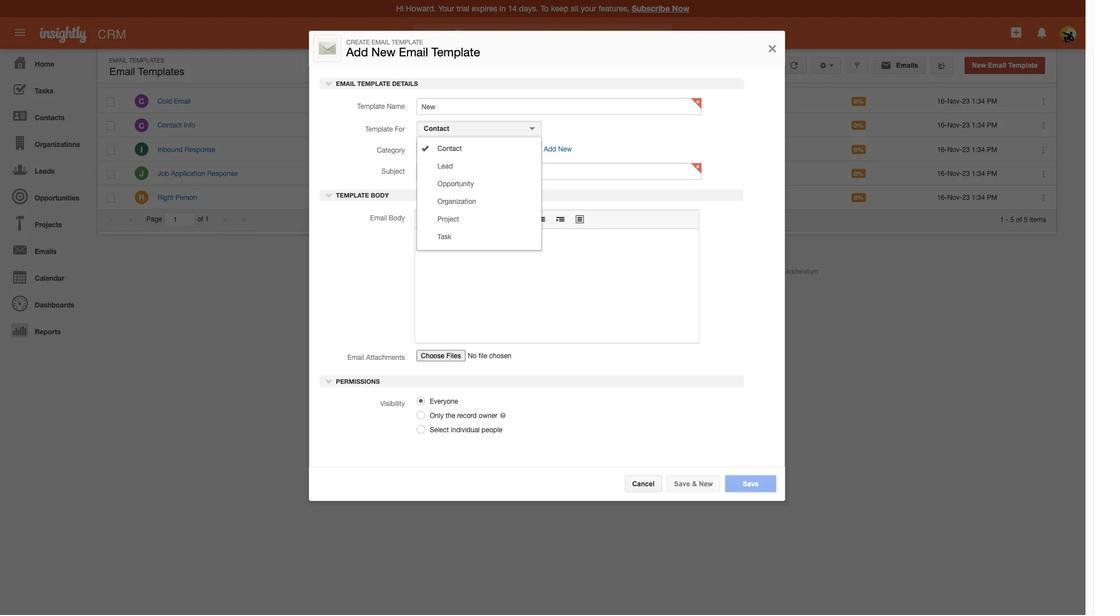 Task type: describe. For each thing, give the bounding box(es) containing it.
now
[[672, 4, 690, 13]]

1 vertical spatial emails
[[35, 247, 57, 255]]

1:34 for me
[[972, 193, 985, 201]]

nov- for me
[[948, 193, 963, 201]]

contact link
[[417, 141, 541, 156]]

23 for us.
[[962, 145, 970, 153]]

job application response link
[[158, 169, 244, 177]]

j link
[[135, 167, 148, 180]]

response inside i row
[[185, 145, 215, 153]]

pm for us.
[[987, 145, 998, 153]]

subscribe now
[[632, 4, 690, 13]]

refresh list image
[[789, 62, 800, 69]]

2 16- from the top
[[937, 121, 948, 129]]

data processing addendum link
[[733, 267, 819, 275]]

owner
[[461, 73, 483, 81]]

i
[[140, 145, 143, 154]]

1 - 5 of 5 items
[[1000, 215, 1046, 223]]

addendum
[[785, 267, 819, 275]]

blog link
[[403, 267, 417, 275]]

thanks for contacting us.
[[310, 145, 387, 153]]

4 0% cell from the top
[[843, 162, 928, 186]]

2 16-nov-23 1:34 pm from the top
[[937, 121, 998, 129]]

0% cell for time
[[843, 89, 928, 114]]

none radio inside the add new email template dialog
[[417, 411, 425, 420]]

create email template add new email template
[[346, 38, 480, 59]]

16-nov-23 1:34 pm for time
[[937, 97, 998, 105]]

new inside new email template link
[[972, 62, 986, 69]]

23 inside 'j' row
[[962, 169, 970, 177]]

lead inside cell
[[700, 97, 715, 105]]

application
[[171, 169, 205, 177]]

Subject text field
[[417, 163, 702, 180]]

task link
[[417, 229, 541, 244]]

you for r
[[324, 193, 335, 201]]

0% for me
[[854, 194, 864, 201]]

1:34 inside 'j' row
[[972, 169, 985, 177]]

organization link
[[417, 194, 541, 209]]

2 16-nov-23 1:34 pm cell from the top
[[928, 114, 1028, 138]]

people
[[482, 426, 503, 434]]

0 vertical spatial emails link
[[873, 57, 926, 74]]

thanks for contacting us. link
[[310, 145, 387, 153]]

chevron down image for template body
[[325, 191, 333, 199]]

1 vertical spatial add
[[544, 145, 556, 153]]

howard brown for can you point me to the right person?
[[462, 193, 508, 201]]

everyone
[[428, 398, 458, 406]]

general
[[424, 146, 449, 153]]

2 pm from the top
[[987, 121, 998, 129]]

job
[[158, 169, 169, 177]]

leads link
[[3, 156, 91, 183]]

add new link
[[544, 145, 572, 153]]

calendar
[[35, 274, 64, 282]]

point
[[337, 193, 353, 201]]

0 vertical spatial name
[[157, 73, 176, 81]]

0% for us.
[[854, 146, 864, 153]]

permissions
[[334, 378, 380, 385]]

opportunities link
[[3, 183, 91, 210]]

nov- for us.
[[948, 145, 963, 153]]

opportunities
[[35, 194, 79, 202]]

home
[[35, 60, 54, 68]]

blog
[[403, 267, 417, 275]]

inbound response link
[[158, 145, 221, 153]]

save & new button
[[667, 476, 721, 493]]

howard for thanks for contacting us.
[[462, 145, 486, 153]]

Search all data.... text field
[[448, 24, 672, 44]]

chevron down image for permissions
[[325, 377, 333, 385]]

r link
[[135, 191, 148, 204]]

howard brown for thanks for contacting us.
[[462, 145, 508, 153]]

brown for do you have time to connect?
[[488, 97, 508, 105]]

type
[[731, 73, 746, 81]]

23 for time
[[962, 97, 970, 105]]

contact cell for r
[[691, 186, 843, 210]]

4 16-nov-23 1:34 pm cell from the top
[[928, 162, 1028, 186]]

inbound
[[158, 145, 183, 153]]

create
[[346, 38, 370, 46]]

contact info
[[158, 121, 195, 129]]

created
[[936, 73, 962, 81]]

dashboards
[[35, 301, 74, 309]]

i link
[[135, 142, 148, 156]]

r row
[[97, 186, 1057, 210]]

16- inside 'j' row
[[937, 169, 948, 177]]

contact button
[[417, 121, 542, 136]]

thanks for connecting
[[310, 121, 378, 129]]

howard brown link for can you point me to the right person?
[[462, 193, 508, 201]]

lead inside the add new email template dialog
[[438, 162, 453, 170]]

owner
[[479, 412, 498, 420]]

brown for thanks for connecting
[[488, 121, 508, 129]]

2 1 from the left
[[1000, 215, 1004, 223]]

0% for time
[[854, 98, 864, 105]]

&
[[692, 480, 697, 488]]

lead link
[[417, 159, 541, 173]]

for for c
[[334, 121, 342, 129]]

thanks for c
[[310, 121, 332, 129]]

1:34 for us.
[[972, 145, 985, 153]]

of 1
[[197, 215, 209, 223]]

16-nov-23 1:34 pm for us.
[[937, 145, 998, 153]]

opportunity
[[438, 180, 474, 188]]

date
[[964, 73, 980, 81]]

email templates button
[[107, 63, 187, 80]]

save for save & new
[[674, 480, 690, 488]]

open
[[851, 73, 868, 81]]

contact inside button
[[424, 125, 449, 132]]

c link for cold email
[[135, 94, 148, 108]]

2 0% from the top
[[854, 122, 864, 129]]

c link for contact info
[[135, 118, 148, 132]]

subscribe
[[632, 4, 670, 13]]

organizations
[[35, 140, 80, 148]]

for for i
[[334, 145, 342, 153]]

template type
[[699, 73, 746, 81]]

this record will only be visible to its creator and administrators. image
[[500, 412, 506, 420]]

sales cell for c
[[605, 89, 691, 114]]

contact cell for j
[[691, 162, 843, 186]]

select
[[430, 426, 449, 434]]

open rate
[[851, 73, 886, 81]]

2 c row from the top
[[97, 114, 1057, 138]]

16- for me
[[937, 193, 948, 201]]

new inside create email template add new email template
[[372, 45, 396, 59]]

thanks for connecting link
[[310, 121, 378, 129]]

crm
[[98, 27, 126, 41]]

howard brown link for do you have time to connect?
[[462, 97, 508, 105]]

template for
[[365, 125, 405, 133]]

body for template body
[[371, 192, 389, 199]]

email templates email templates
[[109, 56, 185, 78]]

right person
[[158, 193, 197, 201]]

connecting
[[344, 121, 378, 129]]

do you have time to connect? link
[[310, 97, 401, 105]]

save & new
[[674, 480, 713, 488]]

r
[[139, 193, 144, 202]]

16- for time
[[937, 97, 948, 105]]

email attachments
[[348, 353, 405, 361]]

contact for 'contact' cell corresponding to j
[[700, 169, 724, 177]]

data processing addendum
[[733, 267, 819, 275]]

project link
[[417, 212, 541, 226]]

reports link
[[3, 317, 91, 344]]

1 of from the left
[[197, 215, 203, 223]]

0 vertical spatial category
[[613, 73, 643, 81]]

organizations link
[[3, 129, 91, 156]]

new email template
[[972, 62, 1038, 69]]

sales cell for r
[[605, 186, 691, 210]]

contact info link
[[158, 121, 201, 129]]

nov- inside 'j' row
[[948, 169, 963, 177]]

i row
[[97, 138, 1057, 162]]

right person link
[[158, 193, 203, 201]]

us.
[[378, 145, 387, 153]]

new up subject text box
[[558, 145, 572, 153]]

thanks for i
[[310, 145, 332, 153]]

1 c row from the top
[[97, 89, 1057, 114]]

pm for time
[[987, 97, 998, 105]]

subscribe now link
[[632, 4, 690, 13]]

contacts
[[35, 113, 64, 121]]

processing
[[749, 267, 783, 275]]

policy
[[703, 267, 722, 275]]

howard brown link for thanks for contacting us.
[[462, 145, 508, 153]]

16- for us.
[[937, 145, 948, 153]]

-
[[1006, 215, 1009, 223]]

the inside r row
[[374, 193, 383, 201]]



Task type: locate. For each thing, give the bounding box(es) containing it.
3 brown from the top
[[488, 145, 508, 153]]

have
[[333, 97, 348, 105]]

the inside dialog
[[446, 412, 455, 420]]

lead
[[700, 97, 715, 105], [438, 162, 453, 170]]

info
[[184, 121, 195, 129]]

1 sales cell from the top
[[605, 89, 691, 114]]

contact for contact info
[[158, 121, 182, 129]]

emails link down projects
[[3, 237, 91, 263]]

0 horizontal spatial of
[[197, 215, 203, 223]]

projects link
[[3, 210, 91, 237]]

1 horizontal spatial 1
[[1000, 215, 1004, 223]]

pm inside i row
[[987, 145, 998, 153]]

1 23 from the top
[[962, 97, 970, 105]]

1 5 from the left
[[1011, 215, 1014, 223]]

you right do
[[320, 97, 332, 105]]

2 brown from the top
[[488, 121, 508, 129]]

of
[[197, 215, 203, 223], [1016, 215, 1022, 223]]

2 howard brown link from the top
[[462, 121, 508, 129]]

16-nov-23 1:34 pm cell
[[928, 89, 1028, 114], [928, 114, 1028, 138], [928, 138, 1028, 162], [928, 162, 1028, 186], [928, 186, 1028, 210]]

attachments
[[366, 353, 405, 361]]

brown inside i row
[[488, 145, 508, 153]]

0 horizontal spatial subject
[[309, 73, 334, 81]]

1 left '-'
[[1000, 215, 1004, 223]]

to inside r row
[[366, 193, 372, 201]]

sales for c
[[616, 98, 633, 105]]

2 contact cell from the top
[[691, 186, 843, 210]]

0 vertical spatial emails
[[895, 62, 919, 69]]

you inside r row
[[324, 193, 335, 201]]

1 16-nov-23 1:34 pm from the top
[[937, 97, 998, 105]]

1:34 for time
[[972, 97, 985, 105]]

5 1:34 from the top
[[972, 193, 985, 201]]

1 0% cell from the top
[[843, 89, 928, 114]]

1 contact cell from the top
[[691, 162, 843, 186]]

0 vertical spatial the
[[374, 193, 383, 201]]

pm inside r row
[[987, 193, 998, 201]]

1 vertical spatial you
[[324, 193, 335, 201]]

0 horizontal spatial emails link
[[3, 237, 91, 263]]

howard brown inside r row
[[462, 193, 508, 201]]

1 down 'job application response' 'link'
[[205, 215, 209, 223]]

toolbar inside 'application'
[[415, 210, 699, 229]]

howard for do you have time to connect?
[[462, 97, 486, 105]]

0 vertical spatial you
[[320, 97, 332, 105]]

1 0% from the top
[[854, 98, 864, 105]]

2 howard brown from the top
[[462, 121, 508, 129]]

None radio
[[417, 411, 425, 420]]

3 pm from the top
[[987, 145, 998, 153]]

howard brown for thanks for connecting
[[462, 121, 508, 129]]

menu
[[417, 141, 541, 247]]

23 inside r row
[[962, 193, 970, 201]]

save for save
[[743, 480, 759, 488]]

brown for thanks for contacting us.
[[488, 145, 508, 153]]

0% cell for me
[[843, 186, 928, 210]]

lead cell
[[691, 89, 843, 114]]

save left &
[[674, 480, 690, 488]]

1 horizontal spatial of
[[1016, 215, 1022, 223]]

c link
[[135, 94, 148, 108], [135, 118, 148, 132]]

of right '-'
[[1016, 215, 1022, 223]]

subject
[[309, 73, 334, 81], [382, 167, 405, 175]]

4 23 from the top
[[962, 169, 970, 177]]

2 0% cell from the top
[[843, 114, 928, 138]]

0% cell for us.
[[843, 138, 928, 162]]

row group containing c
[[97, 89, 1057, 210]]

for left connecting on the top of the page
[[334, 121, 342, 129]]

to inside c row
[[365, 97, 371, 105]]

template
[[392, 38, 423, 46], [432, 45, 480, 59], [1008, 62, 1038, 69], [699, 73, 729, 81], [357, 80, 390, 88], [357, 102, 385, 110], [365, 125, 393, 133], [336, 192, 369, 199]]

1 1 from the left
[[205, 215, 209, 223]]

3 16-nov-23 1:34 pm cell from the top
[[928, 138, 1028, 162]]

howard brown up lead link
[[462, 145, 508, 153]]

contact
[[158, 121, 182, 129], [424, 125, 449, 132], [438, 144, 462, 152], [700, 169, 724, 177], [700, 193, 724, 201]]

page
[[146, 215, 162, 223]]

1 horizontal spatial subject
[[382, 167, 405, 175]]

rate
[[870, 73, 886, 81]]

0 horizontal spatial 1
[[205, 215, 209, 223]]

1 c link from the top
[[135, 94, 148, 108]]

pm for me
[[987, 193, 998, 201]]

16-nov-23 1:34 pm cell for us.
[[928, 138, 1028, 162]]

3 howard brown link from the top
[[462, 145, 508, 153]]

name up for
[[387, 102, 405, 110]]

1 vertical spatial c link
[[135, 118, 148, 132]]

howard inside r row
[[462, 193, 486, 201]]

23 inside i row
[[962, 145, 970, 153]]

1 horizontal spatial emails link
[[873, 57, 926, 74]]

0 horizontal spatial category
[[377, 146, 405, 154]]

1 vertical spatial sales
[[616, 194, 633, 201]]

cell
[[605, 114, 691, 138], [691, 114, 843, 138], [605, 138, 691, 162], [691, 138, 843, 162], [301, 162, 453, 186], [453, 162, 605, 186], [605, 162, 691, 186]]

lead down template type
[[700, 97, 715, 105]]

nov- for time
[[948, 97, 963, 105]]

howard down opportunity link
[[462, 193, 486, 201]]

1 horizontal spatial save
[[743, 480, 759, 488]]

c link left cold
[[135, 94, 148, 108]]

5 left items on the top right of page
[[1024, 215, 1028, 223]]

howard brown link up lead link
[[462, 145, 508, 153]]

row group
[[97, 89, 1057, 210]]

for inside i row
[[334, 145, 342, 153]]

reports
[[35, 328, 61, 336]]

body right me
[[371, 192, 389, 199]]

name inside the add new email template dialog
[[387, 102, 405, 110]]

1 save from the left
[[674, 480, 690, 488]]

howard brown link inside r row
[[462, 193, 508, 201]]

4 howard brown link from the top
[[462, 193, 508, 201]]

0 vertical spatial chevron down image
[[325, 191, 333, 199]]

howard up lead link
[[462, 145, 486, 153]]

howard brown link down opportunity link
[[462, 193, 508, 201]]

only the record owner
[[430, 412, 500, 420]]

brown down opportunity link
[[488, 193, 508, 201]]

template body
[[334, 192, 389, 199]]

contact cell
[[691, 162, 843, 186], [691, 186, 843, 210]]

3 16- from the top
[[937, 145, 948, 153]]

0 vertical spatial lead
[[700, 97, 715, 105]]

1 horizontal spatial category
[[613, 73, 643, 81]]

4 brown from the top
[[488, 193, 508, 201]]

howard brown for do you have time to connect?
[[462, 97, 508, 105]]

1 for from the top
[[334, 121, 342, 129]]

save button
[[725, 476, 777, 493]]

2 5 from the left
[[1024, 215, 1028, 223]]

3 0% cell from the top
[[843, 138, 928, 162]]

to right time
[[365, 97, 371, 105]]

none file field inside the add new email template dialog
[[417, 349, 546, 366]]

3 23 from the top
[[962, 145, 970, 153]]

3 1:34 from the top
[[972, 145, 985, 153]]

3 0% from the top
[[854, 146, 864, 153]]

0% cell
[[843, 89, 928, 114], [843, 114, 928, 138], [843, 138, 928, 162], [843, 162, 928, 186], [843, 186, 928, 210]]

you inside c row
[[320, 97, 332, 105]]

response right application
[[207, 169, 238, 177]]

add up subject text box
[[544, 145, 556, 153]]

1 vertical spatial chevron down image
[[325, 377, 333, 385]]

new inside the save & new button
[[699, 480, 713, 488]]

2 for from the top
[[334, 145, 342, 153]]

16-nov-23 1:34 pm cell for me
[[928, 186, 1028, 210]]

connect?
[[373, 97, 401, 105]]

5 nov- from the top
[[948, 193, 963, 201]]

emails link
[[873, 57, 926, 74], [3, 237, 91, 263]]

c link up "i" 'link'
[[135, 118, 148, 132]]

items
[[1030, 215, 1046, 223]]

2 1:34 from the top
[[972, 121, 985, 129]]

sales inside c row
[[616, 98, 633, 105]]

name up cold
[[157, 73, 176, 81]]

chevron down image left permissions
[[325, 377, 333, 385]]

application
[[415, 210, 700, 344]]

4 0% from the top
[[854, 170, 864, 177]]

2 howard from the top
[[462, 121, 486, 129]]

Search this list... text field
[[648, 57, 776, 74]]

0% inside 'j' row
[[854, 170, 864, 177]]

body for email body
[[389, 214, 405, 222]]

close image
[[767, 42, 778, 55]]

4 nov- from the top
[[948, 169, 963, 177]]

time
[[350, 97, 363, 105]]

1 vertical spatial response
[[207, 169, 238, 177]]

thanks down the thanks for connecting link
[[310, 145, 332, 153]]

2 23 from the top
[[962, 121, 970, 129]]

0 vertical spatial response
[[185, 145, 215, 153]]

4 16-nov-23 1:34 pm from the top
[[937, 169, 998, 177]]

j
[[139, 169, 144, 178]]

1 howard brown link from the top
[[462, 97, 508, 105]]

notifications image
[[1035, 26, 1049, 39]]

menu containing contact
[[417, 141, 541, 247]]

emails link right open
[[873, 57, 926, 74]]

0 horizontal spatial save
[[674, 480, 690, 488]]

5 pm from the top
[[987, 193, 998, 201]]

subject down us.
[[382, 167, 405, 175]]

category inside the add new email template dialog
[[377, 146, 405, 154]]

0%
[[854, 98, 864, 105], [854, 122, 864, 129], [854, 146, 864, 153], [854, 170, 864, 177], [854, 194, 864, 201]]

for inside c row
[[334, 121, 342, 129]]

general button
[[417, 142, 542, 157]]

pm inside 'j' row
[[987, 169, 998, 177]]

contact inside r row
[[700, 193, 724, 201]]

to for r
[[366, 193, 372, 201]]

inbound response
[[158, 145, 215, 153]]

task
[[438, 233, 451, 241]]

0 horizontal spatial emails
[[35, 247, 57, 255]]

5 23 from the top
[[962, 193, 970, 201]]

0% inside i row
[[854, 146, 864, 153]]

16-nov-23 1:34 pm cell for time
[[928, 89, 1028, 114]]

c row up add new
[[97, 114, 1057, 138]]

1 vertical spatial c
[[139, 121, 145, 130]]

cold email
[[158, 97, 191, 105]]

16-nov-23 1:34 pm inside r row
[[937, 193, 998, 201]]

0% inside r row
[[854, 194, 864, 201]]

4 1:34 from the top
[[972, 169, 985, 177]]

5 16- from the top
[[937, 193, 948, 201]]

4 howard from the top
[[462, 193, 486, 201]]

1 vertical spatial sales cell
[[605, 186, 691, 210]]

howard for thanks for connecting
[[462, 121, 486, 129]]

response up 'job application response' 'link'
[[185, 145, 215, 153]]

data
[[733, 267, 747, 275]]

can you point me to the right person? link
[[310, 193, 426, 201]]

thanks down do
[[310, 121, 332, 129]]

1 horizontal spatial the
[[446, 412, 455, 420]]

1 horizontal spatial lead
[[700, 97, 715, 105]]

sales cell
[[605, 89, 691, 114], [605, 186, 691, 210]]

2 sales cell from the top
[[605, 186, 691, 210]]

1:34 inside i row
[[972, 145, 985, 153]]

email
[[372, 38, 390, 46], [399, 45, 428, 59], [109, 56, 127, 64], [988, 62, 1007, 69], [109, 66, 135, 78], [336, 80, 356, 88], [174, 97, 191, 105], [370, 214, 387, 222], [348, 353, 364, 361]]

3 howard brown from the top
[[462, 145, 508, 153]]

row
[[97, 67, 1056, 88]]

save right &
[[743, 480, 759, 488]]

1 vertical spatial to
[[366, 193, 372, 201]]

lead down 'general'
[[438, 162, 453, 170]]

1 nov- from the top
[[948, 97, 963, 105]]

toolbar
[[415, 210, 699, 229]]

nov- inside i row
[[948, 145, 963, 153]]

0 vertical spatial sales
[[616, 98, 633, 105]]

5
[[1011, 215, 1014, 223], [1024, 215, 1028, 223]]

0 vertical spatial c
[[139, 97, 145, 106]]

right
[[158, 193, 174, 201]]

None checkbox
[[106, 73, 115, 82], [106, 97, 115, 107], [106, 121, 115, 131], [106, 146, 115, 155], [106, 170, 115, 179], [106, 194, 115, 203], [106, 73, 115, 82], [106, 97, 115, 107], [106, 121, 115, 131], [106, 146, 115, 155], [106, 170, 115, 179], [106, 194, 115, 203]]

the
[[374, 193, 383, 201], [446, 412, 455, 420]]

email template details
[[334, 80, 418, 88]]

1 vertical spatial name
[[387, 102, 405, 110]]

contact inside 'j' row
[[700, 169, 724, 177]]

c for cold email
[[139, 97, 145, 106]]

to
[[365, 97, 371, 105], [366, 193, 372, 201]]

1 vertical spatial the
[[446, 412, 455, 420]]

for left contacting at the left of page
[[334, 145, 342, 153]]

sales inside r row
[[616, 194, 633, 201]]

response inside 'j' row
[[207, 169, 238, 177]]

to right me
[[366, 193, 372, 201]]

2 c from the top
[[139, 121, 145, 130]]

you for c
[[320, 97, 332, 105]]

1 vertical spatial emails link
[[3, 237, 91, 263]]

2 c link from the top
[[135, 118, 148, 132]]

brown up contact link
[[488, 121, 508, 129]]

howard down the 'owner'
[[462, 97, 486, 105]]

1 vertical spatial category
[[377, 146, 405, 154]]

thanks
[[310, 121, 332, 129], [310, 145, 332, 153]]

0 vertical spatial to
[[365, 97, 371, 105]]

j row
[[97, 162, 1057, 186]]

5 0% cell from the top
[[843, 186, 928, 210]]

howard for can you point me to the right person?
[[462, 193, 486, 201]]

0 vertical spatial thanks
[[310, 121, 332, 129]]

ok image
[[421, 145, 429, 153]]

application inside the add new email template dialog
[[415, 210, 700, 344]]

sales
[[616, 98, 633, 105], [616, 194, 633, 201]]

0 vertical spatial add
[[346, 45, 368, 59]]

howard brown up contact link
[[462, 121, 508, 129]]

3 howard from the top
[[462, 145, 486, 153]]

0 horizontal spatial name
[[157, 73, 176, 81]]

16-
[[937, 97, 948, 105], [937, 121, 948, 129], [937, 145, 948, 153], [937, 169, 948, 177], [937, 193, 948, 201]]

navigation
[[0, 49, 91, 344]]

4 pm from the top
[[987, 169, 998, 177]]

None file field
[[417, 349, 546, 366]]

the left 'right'
[[374, 193, 383, 201]]

row containing name
[[97, 67, 1056, 88]]

chevron down image
[[325, 80, 333, 88]]

16-nov-23 1:34 pm for me
[[937, 193, 998, 201]]

navigation containing home
[[0, 49, 91, 344]]

0 vertical spatial for
[[334, 121, 342, 129]]

16-nov-23 1:34 pm inside 'j' row
[[937, 169, 998, 177]]

1 vertical spatial templates
[[138, 66, 185, 78]]

category
[[613, 73, 643, 81], [377, 146, 405, 154]]

howard
[[462, 97, 486, 105], [462, 121, 486, 129], [462, 145, 486, 153], [462, 193, 486, 201]]

of down right person link
[[197, 215, 203, 223]]

1 horizontal spatial emails
[[895, 62, 919, 69]]

calendar link
[[3, 263, 91, 290]]

add new email template dialog
[[309, 31, 785, 501]]

5 right '-'
[[1011, 215, 1014, 223]]

c for contact info
[[139, 121, 145, 130]]

1 vertical spatial for
[[334, 145, 342, 153]]

5 16-nov-23 1:34 pm cell from the top
[[928, 186, 1028, 210]]

c row up i row
[[97, 89, 1057, 114]]

emails
[[895, 62, 919, 69], [35, 247, 57, 255]]

0 vertical spatial templates
[[129, 56, 164, 64]]

add
[[346, 45, 368, 59], [544, 145, 556, 153]]

details
[[392, 80, 418, 88]]

response
[[185, 145, 215, 153], [207, 169, 238, 177]]

chevron down image right can
[[325, 191, 333, 199]]

Name text field
[[417, 98, 702, 115]]

howard brown
[[462, 97, 508, 105], [462, 121, 508, 129], [462, 145, 508, 153], [462, 193, 508, 201]]

save
[[674, 480, 690, 488], [743, 480, 759, 488]]

0 vertical spatial sales cell
[[605, 89, 691, 114]]

tasks
[[35, 87, 53, 95]]

subject inside the add new email template dialog
[[382, 167, 405, 175]]

privacy policy link
[[679, 267, 722, 275]]

c up "i" 'link'
[[139, 121, 145, 130]]

0 horizontal spatial lead
[[438, 162, 453, 170]]

do you have time to connect?
[[310, 97, 401, 105]]

only
[[430, 412, 444, 420]]

contacts link
[[3, 103, 91, 129]]

new up date at the right of page
[[972, 62, 986, 69]]

visibility
[[380, 400, 405, 408]]

new right create
[[372, 45, 396, 59]]

1 howard brown from the top
[[462, 97, 508, 105]]

you right can
[[324, 193, 335, 201]]

contact inside c row
[[158, 121, 182, 129]]

body down 'right'
[[389, 214, 405, 222]]

body
[[371, 192, 389, 199], [389, 214, 405, 222]]

to for c
[[365, 97, 371, 105]]

thanks inside i row
[[310, 145, 332, 153]]

1 horizontal spatial 5
[[1024, 215, 1028, 223]]

privacy policy
[[679, 267, 722, 275]]

0 vertical spatial body
[[371, 192, 389, 199]]

nov-
[[948, 97, 963, 105], [948, 121, 963, 129], [948, 145, 963, 153], [948, 169, 963, 177], [948, 193, 963, 201]]

23
[[962, 97, 970, 105], [962, 121, 970, 129], [962, 145, 970, 153], [962, 169, 970, 177], [962, 193, 970, 201]]

1 horizontal spatial name
[[387, 102, 405, 110]]

16- inside r row
[[937, 193, 948, 201]]

2 sales from the top
[[616, 194, 633, 201]]

1 1:34 from the top
[[972, 97, 985, 105]]

menu inside the add new email template dialog
[[417, 141, 541, 247]]

for
[[395, 125, 405, 133]]

howard brown inside i row
[[462, 145, 508, 153]]

pm
[[987, 97, 998, 105], [987, 121, 998, 129], [987, 145, 998, 153], [987, 169, 998, 177], [987, 193, 998, 201]]

1 vertical spatial body
[[389, 214, 405, 222]]

3 16-nov-23 1:34 pm from the top
[[937, 145, 998, 153]]

all
[[425, 30, 434, 39]]

howard brown link down the 'owner'
[[462, 97, 508, 105]]

0 horizontal spatial the
[[374, 193, 383, 201]]

email inside c row
[[174, 97, 191, 105]]

2 save from the left
[[743, 480, 759, 488]]

2 nov- from the top
[[948, 121, 963, 129]]

16- inside i row
[[937, 145, 948, 153]]

c row
[[97, 89, 1057, 114], [97, 114, 1057, 138]]

16-nov-23 1:34 pm inside i row
[[937, 145, 998, 153]]

0 vertical spatial c link
[[135, 94, 148, 108]]

3 nov- from the top
[[948, 145, 963, 153]]

5 16-nov-23 1:34 pm from the top
[[937, 193, 998, 201]]

23 for me
[[962, 193, 970, 201]]

1 16- from the top
[[937, 97, 948, 105]]

0 horizontal spatial 5
[[1011, 215, 1014, 223]]

5 0% from the top
[[854, 194, 864, 201]]

opportunity link
[[417, 176, 541, 191]]

new right &
[[699, 480, 713, 488]]

howard brown down the 'owner'
[[462, 97, 508, 105]]

None radio
[[417, 397, 425, 406], [417, 425, 425, 434], [417, 397, 425, 406], [417, 425, 425, 434]]

new email template link
[[965, 57, 1045, 74]]

howard brown down opportunity link
[[462, 193, 508, 201]]

1 brown from the top
[[488, 97, 508, 105]]

2 thanks from the top
[[310, 145, 332, 153]]

howard brown link up contact link
[[462, 121, 508, 129]]

brown
[[488, 97, 508, 105], [488, 121, 508, 129], [488, 145, 508, 153], [488, 193, 508, 201]]

0 vertical spatial subject
[[309, 73, 334, 81]]

organization
[[438, 197, 476, 205]]

the right only
[[446, 412, 455, 420]]

1 chevron down image from the top
[[325, 191, 333, 199]]

howard inside i row
[[462, 145, 486, 153]]

2 chevron down image from the top
[[325, 377, 333, 385]]

privacy
[[679, 267, 701, 275]]

1 16-nov-23 1:34 pm cell from the top
[[928, 89, 1028, 114]]

1 pm from the top
[[987, 97, 998, 105]]

brown for can you point me to the right person?
[[488, 193, 508, 201]]

howard brown link for thanks for connecting
[[462, 121, 508, 129]]

4 howard brown from the top
[[462, 193, 508, 201]]

select individual people
[[428, 426, 503, 434]]

howard up contact link
[[462, 121, 486, 129]]

brown inside r row
[[488, 193, 508, 201]]

chevron down image
[[325, 191, 333, 199], [325, 377, 333, 385]]

1 c from the top
[[139, 97, 145, 106]]

brown up contact button
[[488, 97, 508, 105]]

1 vertical spatial lead
[[438, 162, 453, 170]]

1 thanks from the top
[[310, 121, 332, 129]]

1 howard from the top
[[462, 97, 486, 105]]

c left cold
[[139, 97, 145, 106]]

1 horizontal spatial add
[[544, 145, 556, 153]]

add inside create email template add new email template
[[346, 45, 368, 59]]

1 vertical spatial thanks
[[310, 145, 332, 153]]

contacting
[[344, 145, 376, 153]]

nov- inside r row
[[948, 193, 963, 201]]

add up email template details
[[346, 45, 368, 59]]

contact for 'contact' cell related to r
[[700, 193, 724, 201]]

cold
[[158, 97, 172, 105]]

4 16- from the top
[[937, 169, 948, 177]]

individual
[[451, 426, 480, 434]]

home link
[[3, 49, 91, 76]]

subject up do
[[309, 73, 334, 81]]

can
[[310, 193, 322, 201]]

0 horizontal spatial add
[[346, 45, 368, 59]]

sales for r
[[616, 194, 633, 201]]

1:34 inside r row
[[972, 193, 985, 201]]

1 sales from the top
[[616, 98, 633, 105]]

1 vertical spatial subject
[[382, 167, 405, 175]]

brown up lead link
[[488, 145, 508, 153]]

2 of from the left
[[1016, 215, 1022, 223]]



Task type: vqa. For each thing, say whether or not it's contained in the screenshot.
0% for time
yes



